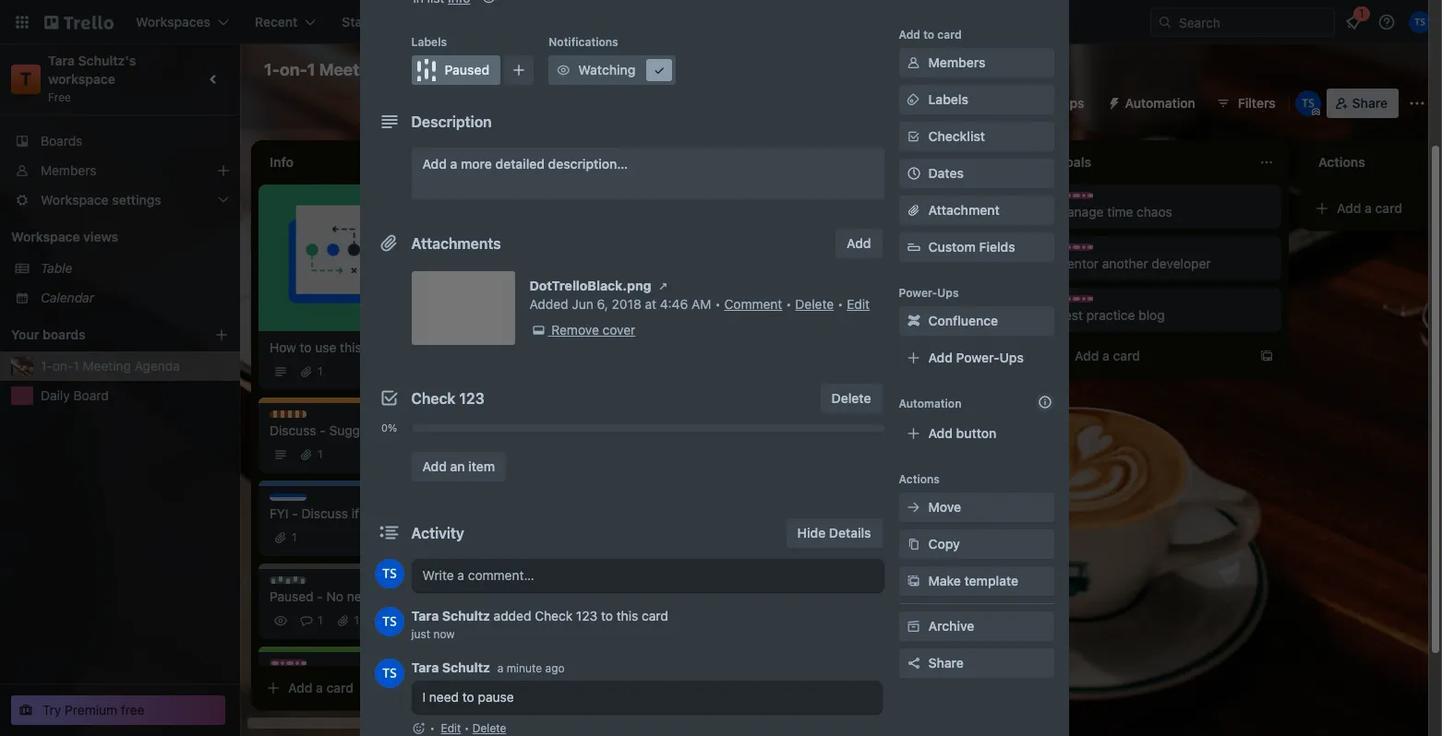 Task type: describe. For each thing, give the bounding box(es) containing it.
123 inside the tara schultz added check 123 to this card just now
[[576, 609, 598, 624]]

practice
[[1087, 308, 1135, 323]]

tara schultz (taraschultz7) image
[[374, 659, 404, 689]]

you
[[821, 256, 843, 272]]

0 vertical spatial members link
[[899, 48, 1054, 78]]

power-ups button
[[980, 89, 1096, 118]]

hide details link
[[786, 519, 882, 549]]

share for bottommost share button
[[929, 656, 964, 671]]

sm image for confluence
[[905, 312, 923, 331]]

2 vertical spatial delete
[[473, 722, 506, 736]]

2 vertical spatial delete link
[[473, 722, 506, 736]]

(#6)
[[426, 506, 452, 522]]

this inside the tara schultz added check 123 to this card just now
[[617, 609, 638, 624]]

views
[[83, 229, 118, 245]]

1 vertical spatial power-ups
[[899, 286, 959, 300]]

add power-ups link
[[899, 344, 1054, 373]]

program
[[873, 204, 923, 220]]

discuss - suggested topic (#3) link
[[270, 422, 477, 440]]

Search field
[[1173, 8, 1334, 36]]

hide
[[798, 525, 826, 541]]

just
[[411, 628, 430, 642]]

1 vertical spatial need
[[429, 690, 459, 706]]

ups inside "button"
[[1060, 95, 1085, 111]]

0 horizontal spatial this
[[340, 340, 362, 356]]

sm image for archive
[[905, 618, 923, 636]]

detailed
[[496, 156, 545, 172]]

goal for best
[[1075, 296, 1099, 309]]

checklist link
[[899, 122, 1054, 151]]

- for fyi
[[292, 506, 298, 522]]

an
[[450, 459, 465, 475]]

daily
[[41, 388, 70, 404]]

sm image for watching
[[554, 61, 573, 79]]

1 vertical spatial share button
[[899, 649, 1054, 679]]

the team is stuck on x, how can we move forward? link
[[532, 203, 746, 240]]

report?
[[817, 274, 860, 290]]

add button
[[929, 426, 997, 441]]

schultz's
[[78, 53, 136, 68]]

dates button
[[899, 159, 1054, 188]]

1 horizontal spatial labels
[[929, 91, 969, 107]]

forward?
[[568, 223, 620, 238]]

1 vertical spatial on-
[[52, 358, 73, 374]]

card inside the tara schultz added check 123 to this card just now
[[642, 609, 668, 624]]

goal for mentor
[[1075, 244, 1099, 258]]

stuck
[[605, 204, 637, 220]]

item
[[468, 459, 495, 475]]

workspace
[[48, 71, 115, 87]]

hide details
[[798, 525, 871, 541]]

color: pink, title: "goal" element for mentor
[[1056, 244, 1099, 258]]

at
[[645, 296, 657, 312]]

add board image
[[214, 328, 229, 343]]

add an item
[[422, 459, 495, 475]]

Write a comment text field
[[411, 560, 884, 593]]

to up "confluence" button
[[924, 28, 935, 42]]

1 vertical spatial delete
[[832, 391, 871, 406]]

if
[[352, 506, 359, 522]]

sm image for make template
[[905, 573, 923, 591]]

sm image for members
[[905, 54, 923, 72]]

- for discuss
[[320, 423, 326, 439]]

discuss for discuss discuss - suggested topic (#3)
[[288, 411, 330, 425]]

tara schultz's workspace link
[[48, 53, 139, 87]]

the inside discuss can you please give feedback on the report?
[[794, 274, 813, 290]]

move
[[929, 500, 961, 515]]

your boards with 2 items element
[[11, 324, 187, 346]]

color: blue, title: "fyi" element
[[270, 494, 307, 508]]

discuss for discuss
[[550, 332, 592, 346]]

to inside the tara schultz added check 123 to this card just now
[[601, 609, 613, 624]]

i've drafted my goals for the next few months. any feedback? link
[[532, 273, 746, 310]]

i
[[422, 690, 426, 706]]

check 123 group
[[374, 438, 884, 445]]

try
[[42, 703, 61, 718]]

copy link
[[899, 530, 1054, 560]]

attachments
[[411, 235, 501, 252]]

tara schultz (taraschultz7) image down paused - no need to discuss (#0) link on the bottom left of page
[[374, 608, 404, 637]]

goal for manage
[[1075, 192, 1099, 206]]

goal left tara schultz (taraschultz7) icon
[[288, 660, 312, 674]]

power- inside "link"
[[956, 350, 1000, 366]]

paused left the no at left
[[270, 589, 314, 605]]

tara schultz (taraschultz7) image right filters
[[1295, 91, 1321, 116]]

confluence inside button
[[896, 95, 965, 111]]

fields
[[979, 239, 1015, 255]]

try premium free
[[42, 703, 145, 718]]

1 vertical spatial ups
[[938, 286, 959, 300]]

few
[[532, 293, 553, 308]]

calendar
[[41, 290, 94, 306]]

remove cover link
[[530, 321, 636, 340]]

color: orange, title: "discuss" element down added at the top left
[[532, 332, 592, 346]]

sm image for checklist
[[905, 127, 923, 146]]

Board name text field
[[255, 55, 458, 85]]

actions
[[899, 473, 940, 487]]

time
[[1107, 204, 1133, 220]]

add a more detailed description… link
[[411, 148, 884, 199]]

ago
[[545, 662, 565, 676]]

0 horizontal spatial meeting
[[83, 358, 131, 374]]

table link
[[41, 259, 229, 278]]

add reaction image
[[411, 720, 426, 737]]

sm image for labels
[[905, 91, 923, 109]]

1- inside the board name text box
[[264, 60, 280, 79]]

move link
[[899, 493, 1054, 523]]

try premium free button
[[11, 696, 225, 726]]

discuss left the suggested
[[270, 423, 316, 439]]

on inside discuss can you please give feedback on the report?
[[976, 256, 991, 272]]

tara schultz a minute ago
[[411, 660, 565, 676]]

1 vertical spatial agenda
[[135, 358, 180, 374]]

i've
[[532, 274, 553, 290]]

checklist
[[929, 128, 985, 144]]

archive
[[929, 619, 975, 634]]

paused - no need to discuss (#0) link
[[270, 588, 477, 607]]

discuss can you please give feedback on the report?
[[794, 244, 991, 290]]

remove
[[552, 322, 599, 338]]

best
[[1056, 308, 1083, 323]]

the
[[532, 204, 555, 220]]

watching
[[578, 62, 636, 78]]

1 vertical spatial power-
[[899, 286, 938, 300]]

1 vertical spatial delete link
[[821, 384, 882, 414]]

discuss inside fyi fyi - discuss if interested (#6)
[[302, 506, 348, 522]]

tara schultz (taraschultz7) image right the no at left
[[374, 560, 404, 589]]

activity
[[411, 525, 464, 542]]

•
[[464, 722, 469, 736]]

can
[[703, 204, 725, 220]]

1 horizontal spatial color: black, title: "paused" element
[[411, 55, 501, 85]]

new training program link
[[794, 203, 1008, 222]]

edit for edit
[[847, 296, 870, 312]]

primary element
[[0, 0, 1442, 44]]

discuss for discuss new training program
[[813, 192, 854, 206]]

watching button
[[549, 55, 676, 85]]

schultz for added
[[442, 609, 490, 624]]

paused paused - no need to discuss (#0)
[[270, 577, 470, 605]]

manage
[[1056, 204, 1104, 220]]

0 horizontal spatial color: black, title: "paused" element
[[270, 577, 327, 591]]

how
[[675, 204, 700, 220]]

show menu image
[[1408, 94, 1427, 113]]

how
[[270, 340, 296, 356]]

1-on-1 meeting agenda inside the board name text box
[[264, 60, 449, 79]]

discuss for discuss can you please give feedback on the report?
[[813, 244, 854, 258]]

just now link
[[411, 628, 455, 642]]

the inside i've drafted my goals for the next few months. any feedback?
[[680, 274, 699, 290]]

create
[[547, 14, 587, 30]]

topic
[[397, 423, 427, 439]]

paused for paused paused - no need to discuss (#0)
[[288, 577, 327, 591]]

next
[[703, 274, 729, 290]]

sm image up 4:46
[[654, 277, 673, 296]]

sm image for copy
[[905, 536, 923, 554]]

tara for added
[[411, 609, 439, 624]]

create from template… image
[[1260, 349, 1274, 364]]

mentor another developer link
[[1056, 255, 1271, 273]]

power- inside "button"
[[1017, 95, 1060, 111]]

schultz for a
[[442, 660, 490, 676]]

blog
[[1139, 308, 1165, 323]]

added
[[494, 609, 531, 624]]

0 vertical spatial create from template… image
[[997, 316, 1012, 331]]

color: pink, title: "goal" element for best
[[1056, 296, 1099, 309]]

1-on-1 meeting agenda inside '1-on-1 meeting agenda' link
[[41, 358, 180, 374]]

add button
[[836, 229, 882, 259]]

0 vertical spatial check
[[411, 391, 456, 407]]

automation button
[[1099, 89, 1207, 118]]

calendar link
[[41, 289, 229, 308]]



Task type: locate. For each thing, give the bounding box(es) containing it.
- left the if
[[292, 506, 298, 522]]

tara schultz's workspace free
[[48, 53, 139, 104]]

on down custom fields
[[976, 256, 991, 272]]

2 vertical spatial tara
[[411, 660, 439, 676]]

confluence
[[896, 95, 965, 111], [929, 313, 998, 329]]

months.
[[557, 293, 605, 308]]

schultz down (#0) on the left
[[442, 609, 490, 624]]

sm image for move
[[905, 499, 923, 517]]

to left discuss
[[380, 589, 392, 605]]

edit
[[847, 296, 870, 312], [441, 722, 461, 736]]

discuss up add button
[[813, 192, 854, 206]]

0 vertical spatial edit link
[[847, 296, 870, 312]]

create from template… image
[[997, 316, 1012, 331], [473, 682, 488, 696]]

on- inside the board name text box
[[280, 60, 307, 79]]

1 horizontal spatial create from template… image
[[997, 316, 1012, 331]]

fyi fyi - discuss if interested (#6)
[[270, 494, 452, 522]]

1 horizontal spatial power-
[[956, 350, 1000, 366]]

1 vertical spatial create from template… image
[[473, 682, 488, 696]]

0 vertical spatial power-ups
[[1017, 95, 1085, 111]]

2 schultz from the top
[[442, 660, 490, 676]]

tara up i
[[411, 660, 439, 676]]

create from template… image up add power-ups
[[997, 316, 1012, 331]]

edit link left the •
[[441, 722, 461, 736]]

1 vertical spatial automation
[[899, 397, 962, 411]]

members down boards
[[41, 163, 96, 178]]

1 horizontal spatial the
[[794, 274, 813, 290]]

to down write a comment "text field"
[[601, 609, 613, 624]]

1 horizontal spatial members link
[[899, 48, 1054, 78]]

attachment button
[[899, 196, 1054, 225]]

boards link
[[0, 127, 240, 156]]

agenda inside the board name text box
[[388, 60, 449, 79]]

drafted
[[556, 274, 600, 290]]

1 horizontal spatial share button
[[1327, 89, 1399, 118]]

123 down write a comment "text field"
[[576, 609, 598, 624]]

discuss down jun
[[550, 332, 592, 346]]

a inside tara schultz a minute ago
[[497, 662, 504, 676]]

2 horizontal spatial ups
[[1060, 95, 1085, 111]]

daily board link
[[41, 387, 229, 405]]

0 horizontal spatial 1-
[[41, 358, 52, 374]]

interested
[[363, 506, 423, 522]]

check 123
[[411, 391, 485, 407]]

sm image inside labels link
[[905, 91, 923, 109]]

best practice blog link
[[1056, 307, 1271, 325]]

developer
[[1152, 256, 1211, 272]]

1 notification image
[[1343, 11, 1365, 33]]

0 vertical spatial automation
[[1125, 95, 1196, 111]]

edit for edit • delete
[[441, 722, 461, 736]]

0 horizontal spatial ups
[[938, 286, 959, 300]]

check right added
[[535, 609, 573, 624]]

color: orange, title: "discuss" element up add button
[[794, 192, 854, 206]]

need right the no at left
[[347, 589, 377, 605]]

fyi - discuss if interested (#6) link
[[270, 505, 477, 524]]

star or unstar board image
[[469, 63, 484, 78]]

team
[[558, 204, 588, 220]]

goal down mentor
[[1075, 296, 1099, 309]]

free
[[121, 703, 145, 718]]

1 horizontal spatial automation
[[1125, 95, 1196, 111]]

your boards
[[11, 327, 86, 343]]

confluence up the checklist
[[896, 95, 965, 111]]

schultz up i need to pause
[[442, 660, 490, 676]]

power-ups inside "button"
[[1017, 95, 1085, 111]]

paused for paused
[[445, 62, 490, 78]]

1 horizontal spatial 1-
[[264, 60, 280, 79]]

members for top members link
[[929, 54, 986, 70]]

tara for a
[[411, 660, 439, 676]]

color: pink, title: "goal" element
[[1056, 192, 1099, 206], [1056, 244, 1099, 258], [1056, 296, 1099, 309], [270, 660, 312, 674]]

0 vertical spatial schultz
[[442, 609, 490, 624]]

no
[[327, 589, 343, 605]]

sm image
[[480, 0, 498, 7], [905, 54, 923, 72], [554, 61, 573, 79], [650, 61, 669, 79], [1099, 89, 1125, 115], [905, 91, 923, 109], [905, 127, 923, 146], [905, 312, 923, 331], [905, 499, 923, 517], [905, 618, 923, 636]]

sm image inside make template link
[[905, 573, 923, 591]]

boards
[[41, 133, 83, 149]]

discuss down use
[[288, 411, 330, 425]]

custom fields
[[929, 239, 1015, 255]]

filters
[[1238, 95, 1276, 111]]

1 horizontal spatial check
[[535, 609, 573, 624]]

0 vertical spatial on
[[641, 204, 656, 220]]

labels link
[[899, 85, 1054, 115]]

how to use this board link
[[270, 339, 477, 357]]

0 horizontal spatial create from template… image
[[473, 682, 488, 696]]

sm image for remove cover
[[530, 321, 548, 340]]

0 horizontal spatial edit link
[[441, 722, 461, 736]]

add a more detailed description…
[[422, 156, 628, 172]]

power-ups up checklist link
[[1017, 95, 1085, 111]]

tara up just
[[411, 609, 439, 624]]

workspace down notifications on the top left of the page
[[528, 62, 596, 78]]

1 horizontal spatial on
[[976, 256, 991, 272]]

goal left time
[[1075, 192, 1099, 206]]

add an item button
[[411, 453, 506, 482]]

1 vertical spatial confluence
[[929, 313, 998, 329]]

color: orange, title: "discuss" element up report?
[[794, 244, 854, 258]]

blocker the team is stuck on x, how can we move forward?
[[532, 192, 745, 238]]

workspace for workspace views
[[11, 229, 80, 245]]

the down can
[[794, 274, 813, 290]]

edit link down report?
[[847, 296, 870, 312]]

how to use this board
[[270, 340, 400, 356]]

check up (#3)
[[411, 391, 456, 407]]

sm image for automation
[[1099, 89, 1125, 115]]

0%
[[381, 422, 397, 434]]

color: orange, title: "discuss" element for new training program
[[794, 192, 854, 206]]

0 vertical spatial this
[[340, 340, 362, 356]]

power- up checklist link
[[1017, 95, 1060, 111]]

labels up the board name text box
[[411, 35, 447, 49]]

0 vertical spatial members
[[929, 54, 986, 70]]

0 vertical spatial need
[[347, 589, 377, 605]]

workspace for workspace visible
[[528, 62, 596, 78]]

members link up labels link
[[899, 48, 1054, 78]]

tara schultz added check 123 to this card just now
[[411, 609, 668, 642]]

- inside discuss discuss - suggested topic (#3)
[[320, 423, 326, 439]]

check inside the tara schultz added check 123 to this card just now
[[535, 609, 573, 624]]

color: black, title: "paused" element up the description
[[411, 55, 501, 85]]

need inside paused paused - no need to discuss (#0)
[[347, 589, 377, 605]]

1 vertical spatial tara
[[411, 609, 439, 624]]

notifications
[[549, 35, 618, 49]]

power- up button
[[956, 350, 1000, 366]]

0 vertical spatial edit
[[847, 296, 870, 312]]

1 vertical spatial on
[[976, 256, 991, 272]]

labels up the checklist
[[929, 91, 969, 107]]

0 horizontal spatial labels
[[411, 35, 447, 49]]

goal mentor another developer
[[1056, 244, 1211, 272]]

4:46
[[660, 296, 688, 312]]

color: black, title: "paused" element down color: blue, title: "fyi" element
[[270, 577, 327, 591]]

make
[[929, 573, 961, 589]]

1 vertical spatial workspace
[[11, 229, 80, 245]]

0 vertical spatial tara
[[48, 53, 75, 68]]

labels
[[411, 35, 447, 49], [929, 91, 969, 107]]

boards
[[43, 327, 86, 343]]

a
[[450, 156, 457, 172], [1365, 200, 1372, 216], [840, 315, 848, 331], [1103, 348, 1110, 364], [497, 662, 504, 676], [316, 681, 323, 696]]

confluence button
[[864, 89, 976, 118]]

0 vertical spatial share button
[[1327, 89, 1399, 118]]

1 horizontal spatial members
[[929, 54, 986, 70]]

meeting inside the board name text box
[[319, 60, 384, 79]]

0 horizontal spatial share button
[[899, 649, 1054, 679]]

0 vertical spatial 123
[[459, 391, 485, 407]]

for
[[660, 274, 677, 290]]

(#3)
[[430, 423, 456, 439]]

archive link
[[899, 612, 1054, 642]]

tara schultz (taraschultz7) image right open information menu image at the top right of page
[[1409, 11, 1431, 33]]

1 horizontal spatial 1-on-1 meeting agenda
[[264, 60, 449, 79]]

share button down archive link
[[899, 649, 1054, 679]]

to left pause
[[463, 690, 474, 706]]

need right i
[[429, 690, 459, 706]]

workspace up table
[[11, 229, 80, 245]]

0 vertical spatial confluence
[[896, 95, 965, 111]]

1 horizontal spatial need
[[429, 690, 459, 706]]

discuss discuss - suggested topic (#3)
[[270, 411, 456, 439]]

goal down the manage
[[1075, 244, 1099, 258]]

added
[[530, 296, 568, 312]]

0 horizontal spatial the
[[680, 274, 699, 290]]

meeting
[[319, 60, 384, 79], [83, 358, 131, 374]]

1 vertical spatial -
[[292, 506, 298, 522]]

this right use
[[340, 340, 362, 356]]

2 vertical spatial ups
[[1000, 350, 1024, 366]]

ups
[[1060, 95, 1085, 111], [938, 286, 959, 300], [1000, 350, 1024, 366]]

edit down report?
[[847, 296, 870, 312]]

color: orange, title: "discuss" element for discuss - suggested topic (#3)
[[270, 411, 330, 425]]

0 vertical spatial workspace
[[528, 62, 596, 78]]

1 vertical spatial edit
[[441, 722, 461, 736]]

1 vertical spatial members link
[[0, 156, 240, 186]]

t
[[20, 68, 32, 90]]

sm image left make
[[905, 573, 923, 591]]

to
[[924, 28, 935, 42], [300, 340, 312, 356], [380, 589, 392, 605], [601, 609, 613, 624], [463, 690, 474, 706]]

0 horizontal spatial automation
[[899, 397, 962, 411]]

ups up add button button
[[1000, 350, 1024, 366]]

tara up workspace
[[48, 53, 75, 68]]

- for paused
[[317, 589, 323, 605]]

1 vertical spatial members
[[41, 163, 96, 178]]

workspace views
[[11, 229, 118, 245]]

on-
[[280, 60, 307, 79], [52, 358, 73, 374]]

discuss left the if
[[302, 506, 348, 522]]

1 vertical spatial color: black, title: "paused" element
[[270, 577, 327, 591]]

add button button
[[899, 419, 1054, 449]]

blocker
[[550, 192, 591, 206]]

0 vertical spatial share
[[1353, 95, 1388, 111]]

members for leftmost members link
[[41, 163, 96, 178]]

ups left automation button
[[1060, 95, 1085, 111]]

1 inside the board name text box
[[307, 60, 315, 79]]

x,
[[659, 204, 671, 220]]

1-on-1 meeting agenda link
[[41, 357, 229, 376]]

on left x, at the left
[[641, 204, 656, 220]]

- left the suggested
[[320, 423, 326, 439]]

create from template… image down tara schultz a minute ago
[[473, 682, 488, 696]]

give
[[889, 256, 913, 272]]

sm image inside checklist link
[[905, 127, 923, 146]]

0 horizontal spatial 123
[[459, 391, 485, 407]]

color: red, title: "blocker" element
[[532, 192, 591, 206]]

0 horizontal spatial power-
[[899, 286, 938, 300]]

sm image left copy
[[905, 536, 923, 554]]

custom
[[929, 239, 976, 255]]

the
[[680, 274, 699, 290], [794, 274, 813, 290]]

share down archive
[[929, 656, 964, 671]]

- left the no at left
[[317, 589, 323, 605]]

0 vertical spatial 1-on-1 meeting agenda
[[264, 60, 449, 79]]

goal inside goal manage time chaos
[[1075, 192, 1099, 206]]

paused down color: blue, title: "fyi" element
[[288, 577, 327, 591]]

power-ups down feedback
[[899, 286, 959, 300]]

color: pink, title: "goal" element for manage
[[1056, 192, 1099, 206]]

0 vertical spatial labels
[[411, 35, 447, 49]]

discuss up report?
[[813, 244, 854, 258]]

1 vertical spatial check
[[535, 609, 573, 624]]

delete link
[[795, 296, 834, 312], [821, 384, 882, 414], [473, 722, 506, 736]]

1 vertical spatial schultz
[[442, 660, 490, 676]]

1 vertical spatial this
[[617, 609, 638, 624]]

sm image down added at the top left
[[530, 321, 548, 340]]

0 vertical spatial 1-
[[264, 60, 280, 79]]

agenda up daily board link
[[135, 358, 180, 374]]

0 horizontal spatial members link
[[0, 156, 240, 186]]

0 horizontal spatial members
[[41, 163, 96, 178]]

board image
[[664, 62, 679, 77]]

description
[[411, 114, 492, 130]]

create button
[[536, 7, 599, 37]]

1 horizontal spatial agenda
[[388, 60, 449, 79]]

0 vertical spatial on-
[[280, 60, 307, 79]]

the right for
[[680, 274, 699, 290]]

add to card
[[899, 28, 962, 42]]

0 vertical spatial delete link
[[795, 296, 834, 312]]

sm image
[[654, 277, 673, 296], [530, 321, 548, 340], [905, 536, 923, 554], [905, 573, 923, 591]]

0 horizontal spatial need
[[347, 589, 377, 605]]

0 vertical spatial agenda
[[388, 60, 449, 79]]

1 vertical spatial 123
[[576, 609, 598, 624]]

discuss inside discuss can you please give feedback on the report?
[[813, 244, 854, 258]]

now
[[433, 628, 455, 642]]

1 vertical spatial edit link
[[441, 722, 461, 736]]

0 horizontal spatial check
[[411, 391, 456, 407]]

goal inside goal best practice blog
[[1075, 296, 1099, 309]]

to inside paused paused - no need to discuss (#0)
[[380, 589, 392, 605]]

discuss inside discuss new training program
[[813, 192, 854, 206]]

we
[[728, 204, 745, 220]]

1 vertical spatial share
[[929, 656, 964, 671]]

tara inside the tara schultz's workspace free
[[48, 53, 75, 68]]

paused up the description
[[445, 62, 490, 78]]

tara for workspace
[[48, 53, 75, 68]]

workspace visible button
[[495, 55, 650, 85]]

0 vertical spatial meeting
[[319, 60, 384, 79]]

make template
[[929, 573, 1019, 589]]

open information menu image
[[1378, 13, 1396, 31]]

my
[[603, 274, 621, 290]]

automation down search image on the top right
[[1125, 95, 1196, 111]]

- inside fyi fyi - discuss if interested (#6)
[[292, 506, 298, 522]]

delete
[[795, 296, 834, 312], [832, 391, 871, 406], [473, 722, 506, 736]]

confluence up add power-ups
[[929, 313, 998, 329]]

(#0)
[[444, 589, 470, 605]]

am
[[692, 296, 712, 312]]

share left show menu image
[[1353, 95, 1388, 111]]

sm image inside automation button
[[1099, 89, 1125, 115]]

1 schultz from the top
[[442, 609, 490, 624]]

automation inside button
[[1125, 95, 1196, 111]]

workspace inside workspace visible button
[[528, 62, 596, 78]]

suggested
[[329, 423, 393, 439]]

0 horizontal spatial power-ups
[[899, 286, 959, 300]]

dottrelloblack.png
[[530, 278, 652, 294]]

goal manage time chaos
[[1056, 192, 1173, 220]]

automation up add button
[[899, 397, 962, 411]]

tara inside the tara schultz added check 123 to this card just now
[[411, 609, 439, 624]]

123 up item on the bottom
[[459, 391, 485, 407]]

color: black, title: "paused" element
[[411, 55, 501, 85], [270, 577, 327, 591]]

0 vertical spatial color: black, title: "paused" element
[[411, 55, 501, 85]]

color: orange, title: "discuss" element
[[794, 192, 854, 206], [794, 244, 854, 258], [532, 332, 592, 346], [270, 411, 330, 425]]

1 horizontal spatial edit
[[847, 296, 870, 312]]

sm image inside archive link
[[905, 618, 923, 636]]

goal inside goal mentor another developer
[[1075, 244, 1099, 258]]

1 vertical spatial 1-on-1 meeting agenda
[[41, 358, 180, 374]]

tara
[[48, 53, 75, 68], [411, 609, 439, 624], [411, 660, 439, 676]]

search image
[[1158, 15, 1173, 30]]

add
[[899, 28, 921, 42], [422, 156, 447, 172], [1337, 200, 1362, 216], [847, 235, 871, 251], [813, 315, 837, 331], [1075, 348, 1099, 364], [929, 350, 953, 366], [929, 426, 953, 441], [422, 459, 447, 475], [288, 681, 313, 696]]

1 the from the left
[[680, 274, 699, 290]]

0 horizontal spatial edit
[[441, 722, 461, 736]]

0 horizontal spatial agenda
[[135, 358, 180, 374]]

your
[[11, 327, 39, 343]]

1 horizontal spatial this
[[617, 609, 638, 624]]

sm image inside 'copy' link
[[905, 536, 923, 554]]

0 vertical spatial -
[[320, 423, 326, 439]]

sm image inside move link
[[905, 499, 923, 517]]

agenda left star or unstar board image
[[388, 60, 449, 79]]

tara schultz (taraschultz7) image
[[1409, 11, 1431, 33], [1295, 91, 1321, 116], [374, 560, 404, 589], [374, 608, 404, 637]]

copy
[[929, 537, 960, 552]]

free
[[48, 91, 71, 104]]

ups down feedback
[[938, 286, 959, 300]]

on inside blocker the team is stuck on x, how can we move forward?
[[641, 204, 656, 220]]

a inside "link"
[[450, 156, 457, 172]]

0 vertical spatial power-
[[1017, 95, 1060, 111]]

filters button
[[1210, 89, 1281, 118]]

color: orange, title: "discuss" element down how
[[270, 411, 330, 425]]

goals
[[625, 274, 657, 290]]

1 horizontal spatial on-
[[280, 60, 307, 79]]

schultz inside the tara schultz added check 123 to this card just now
[[442, 609, 490, 624]]

0 horizontal spatial on-
[[52, 358, 73, 374]]

members link down boards
[[0, 156, 240, 186]]

edit left the •
[[441, 722, 461, 736]]

to left use
[[300, 340, 312, 356]]

0 vertical spatial delete
[[795, 296, 834, 312]]

board
[[365, 340, 400, 356]]

power-
[[1017, 95, 1060, 111], [899, 286, 938, 300], [956, 350, 1000, 366]]

power- down give
[[899, 286, 938, 300]]

share for the right share button
[[1353, 95, 1388, 111]]

0 horizontal spatial share
[[929, 656, 964, 671]]

ups inside "link"
[[1000, 350, 1024, 366]]

color: orange, title: "discuss" element for can you please give feedback on the report?
[[794, 244, 854, 258]]

comment link
[[724, 296, 783, 312]]

- inside paused paused - no need to discuss (#0)
[[317, 589, 323, 605]]

share button left show menu image
[[1327, 89, 1399, 118]]

0 horizontal spatial 1-on-1 meeting agenda
[[41, 358, 180, 374]]

1 vertical spatial 1-
[[41, 358, 52, 374]]

members down the add to card
[[929, 54, 986, 70]]

2 the from the left
[[794, 274, 813, 290]]

0 horizontal spatial workspace
[[11, 229, 80, 245]]

goal best practice blog
[[1056, 296, 1165, 323]]

1 horizontal spatial share
[[1353, 95, 1388, 111]]

this down write a comment "text field"
[[617, 609, 638, 624]]



Task type: vqa. For each thing, say whether or not it's contained in the screenshot.
left LIST
no



